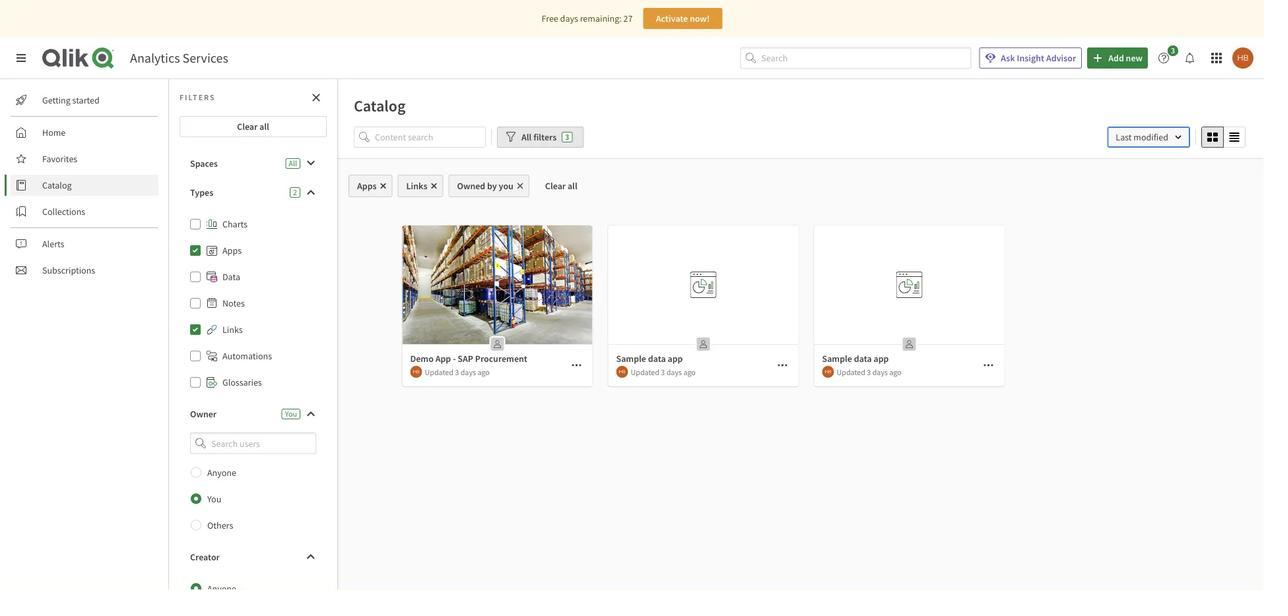 Task type: vqa. For each thing, say whether or not it's contained in the screenshot.
Collections image
no



Task type: locate. For each thing, give the bounding box(es) containing it.
ago
[[478, 367, 490, 377], [684, 367, 696, 377], [890, 367, 902, 377]]

all
[[260, 121, 269, 133], [568, 180, 577, 192]]

1 ago from the left
[[478, 367, 490, 377]]

1 vertical spatial catalog
[[42, 180, 72, 191]]

you up others
[[207, 494, 221, 505]]

2 horizontal spatial updated 3 days ago
[[837, 367, 902, 377]]

all left filters on the left
[[522, 131, 532, 143]]

1 data from the left
[[648, 353, 666, 365]]

0 horizontal spatial sample data app
[[616, 353, 683, 365]]

0 vertical spatial all
[[522, 131, 532, 143]]

howard brown image for demo app - sap procurement
[[410, 366, 422, 378]]

clear all button up the spaces on the top left
[[180, 116, 327, 137]]

howard brown image
[[410, 366, 422, 378], [616, 366, 628, 378]]

1 howard brown element from the left
[[410, 366, 422, 378]]

3 inside 3 dropdown button
[[1171, 46, 1175, 56]]

0 horizontal spatial clear
[[237, 121, 258, 133]]

links button
[[398, 175, 443, 197]]

0 horizontal spatial clear all
[[237, 121, 269, 133]]

notes
[[222, 298, 245, 310]]

0 horizontal spatial apps
[[222, 245, 242, 257]]

2 updated 3 days ago from the left
[[631, 367, 696, 377]]

1 sample from the left
[[616, 353, 646, 365]]

ago for 1st personal element from left
[[478, 367, 490, 377]]

1 vertical spatial clear all button
[[535, 175, 588, 197]]

1 horizontal spatial apps
[[357, 180, 377, 192]]

more actions image
[[571, 360, 582, 371], [983, 360, 994, 371]]

clear all
[[237, 121, 269, 133], [545, 180, 577, 192]]

3 ago from the left
[[890, 367, 902, 377]]

close sidebar menu image
[[16, 53, 26, 63]]

alerts link
[[11, 234, 158, 255]]

add
[[1109, 52, 1124, 64]]

1 horizontal spatial all
[[522, 131, 532, 143]]

days
[[560, 13, 578, 24], [461, 367, 476, 377], [667, 367, 682, 377], [873, 367, 888, 377]]

clear
[[237, 121, 258, 133], [545, 180, 566, 192]]

3 updated 3 days ago from the left
[[837, 367, 902, 377]]

updated 3 days ago for third personal element from the left
[[837, 367, 902, 377]]

demo app - sap procurement
[[410, 353, 527, 365]]

2 howard brown element from the left
[[616, 366, 628, 378]]

0 horizontal spatial catalog
[[42, 180, 72, 191]]

navigation pane element
[[0, 85, 168, 287]]

all for the leftmost clear all button
[[260, 121, 269, 133]]

filters
[[534, 131, 557, 143]]

favorites link
[[11, 149, 158, 170]]

3
[[1171, 46, 1175, 56], [565, 132, 569, 142], [455, 367, 459, 377], [661, 367, 665, 377], [867, 367, 871, 377]]

1 horizontal spatial howard brown image
[[1233, 48, 1254, 69]]

-
[[453, 353, 456, 365]]

1 vertical spatial all
[[568, 180, 577, 192]]

0 vertical spatial clear all button
[[180, 116, 327, 137]]

switch view group
[[1201, 127, 1246, 148]]

2 more actions image from the left
[[983, 360, 994, 371]]

subscriptions link
[[11, 260, 158, 281]]

howard brown image
[[1233, 48, 1254, 69], [822, 366, 834, 378]]

Search users text field
[[209, 433, 300, 455]]

1 horizontal spatial updated
[[631, 367, 659, 377]]

3 howard brown element from the left
[[822, 366, 834, 378]]

sample data app
[[616, 353, 683, 365], [822, 353, 889, 365]]

0 horizontal spatial sample
[[616, 353, 646, 365]]

home link
[[11, 122, 158, 143]]

2 data from the left
[[854, 353, 872, 365]]

analytics services
[[130, 50, 228, 66]]

all
[[522, 131, 532, 143], [289, 158, 297, 169]]

data
[[648, 353, 666, 365], [854, 353, 872, 365]]

1 personal element from the left
[[487, 334, 508, 355]]

2 ago from the left
[[684, 367, 696, 377]]

catalog
[[354, 96, 406, 116], [42, 180, 72, 191]]

3 inside filters region
[[565, 132, 569, 142]]

0 horizontal spatial more actions image
[[571, 360, 582, 371]]

1 horizontal spatial links
[[406, 180, 427, 192]]

howard brown element for 1st personal element from left
[[410, 366, 422, 378]]

3 updated from the left
[[837, 367, 865, 377]]

clear all button down filters on the left
[[535, 175, 588, 197]]

1 vertical spatial clear all
[[545, 180, 577, 192]]

0 vertical spatial howard brown image
[[1233, 48, 1254, 69]]

filters
[[180, 92, 216, 103]]

personal element
[[487, 334, 508, 355], [693, 334, 714, 355], [899, 334, 920, 355]]

1 horizontal spatial updated 3 days ago
[[631, 367, 696, 377]]

1 app from the left
[[668, 353, 683, 365]]

you up search users text box
[[285, 409, 297, 420]]

2 app from the left
[[874, 353, 889, 365]]

0 vertical spatial you
[[285, 409, 297, 420]]

updated 3 days ago
[[425, 367, 490, 377], [631, 367, 696, 377], [837, 367, 902, 377]]

1 horizontal spatial sample data app
[[822, 353, 889, 365]]

0 horizontal spatial data
[[648, 353, 666, 365]]

2 personal element from the left
[[693, 334, 714, 355]]

you inside owner option group
[[207, 494, 221, 505]]

automations
[[222, 351, 272, 362]]

modified
[[1134, 131, 1168, 143]]

all filters
[[522, 131, 557, 143]]

2 horizontal spatial personal element
[[899, 334, 920, 355]]

1 horizontal spatial ago
[[684, 367, 696, 377]]

creator button
[[180, 547, 327, 568]]

sample for "howard brown" element related to second personal element from the right
[[616, 353, 646, 365]]

1 horizontal spatial more actions image
[[983, 360, 994, 371]]

clear all button
[[180, 116, 327, 137], [535, 175, 588, 197]]

last modified
[[1116, 131, 1168, 143]]

days for 1st personal element from left
[[461, 367, 476, 377]]

days for second personal element from the right
[[667, 367, 682, 377]]

Search text field
[[761, 47, 971, 69]]

apps left the links button
[[357, 180, 377, 192]]

data
[[222, 271, 240, 283]]

0 horizontal spatial personal element
[[487, 334, 508, 355]]

None field
[[180, 433, 327, 455]]

1 horizontal spatial all
[[568, 180, 577, 192]]

catalog down favorites at the top left of page
[[42, 180, 72, 191]]

0 vertical spatial all
[[260, 121, 269, 133]]

2 horizontal spatial howard brown element
[[822, 366, 834, 378]]

0 horizontal spatial howard brown element
[[410, 366, 422, 378]]

2 horizontal spatial updated
[[837, 367, 865, 377]]

1 updated 3 days ago from the left
[[425, 367, 490, 377]]

1 horizontal spatial howard brown image
[[616, 366, 628, 378]]

1 horizontal spatial personal element
[[693, 334, 714, 355]]

catalog up content search text field
[[354, 96, 406, 116]]

0 horizontal spatial updated
[[425, 367, 453, 377]]

activate now!
[[656, 13, 710, 24]]

howard brown element
[[410, 366, 422, 378], [616, 366, 628, 378], [822, 366, 834, 378]]

types
[[190, 187, 213, 199]]

services
[[183, 50, 228, 66]]

owned by you button
[[449, 175, 529, 197]]

1 sample data app from the left
[[616, 353, 683, 365]]

free days remaining: 27
[[542, 13, 633, 24]]

data for third personal element from the left
[[854, 353, 872, 365]]

updated
[[425, 367, 453, 377], [631, 367, 659, 377], [837, 367, 865, 377]]

add new button
[[1087, 48, 1148, 69]]

app
[[668, 353, 683, 365], [874, 353, 889, 365]]

filters region
[[338, 124, 1264, 158]]

links right apps button
[[406, 180, 427, 192]]

1 horizontal spatial app
[[874, 353, 889, 365]]

1 horizontal spatial data
[[854, 353, 872, 365]]

1 howard brown image from the left
[[410, 366, 422, 378]]

0 vertical spatial catalog
[[354, 96, 406, 116]]

sap
[[458, 353, 473, 365]]

sample data app for third personal element from the left's "howard brown" element
[[822, 353, 889, 365]]

2 sample from the left
[[822, 353, 852, 365]]

more actions image for sample data app
[[983, 360, 994, 371]]

0 horizontal spatial all
[[260, 121, 269, 133]]

all for all filters
[[522, 131, 532, 143]]

you
[[285, 409, 297, 420], [207, 494, 221, 505]]

collections
[[42, 206, 85, 218]]

2 horizontal spatial ago
[[890, 367, 902, 377]]

searchbar element
[[740, 47, 971, 69]]

1 vertical spatial all
[[289, 158, 297, 169]]

0 horizontal spatial all
[[289, 158, 297, 169]]

0 horizontal spatial ago
[[478, 367, 490, 377]]

0 horizontal spatial app
[[668, 353, 683, 365]]

owned
[[457, 180, 485, 192]]

1 vertical spatial clear
[[545, 180, 566, 192]]

getting started
[[42, 94, 100, 106]]

links down notes
[[222, 324, 243, 336]]

getting
[[42, 94, 70, 106]]

2 howard brown image from the left
[[616, 366, 628, 378]]

1 vertical spatial links
[[222, 324, 243, 336]]

1 more actions image from the left
[[571, 360, 582, 371]]

1 horizontal spatial sample
[[822, 353, 852, 365]]

0 vertical spatial clear
[[237, 121, 258, 133]]

home
[[42, 127, 66, 139]]

all inside filters region
[[522, 131, 532, 143]]

1 vertical spatial howard brown image
[[822, 366, 834, 378]]

analytics services element
[[130, 50, 228, 66]]

sample
[[616, 353, 646, 365], [822, 353, 852, 365]]

1 vertical spatial you
[[207, 494, 221, 505]]

more actions image for demo app - sap procurement
[[571, 360, 582, 371]]

0 horizontal spatial howard brown image
[[410, 366, 422, 378]]

0 vertical spatial clear all
[[237, 121, 269, 133]]

started
[[72, 94, 100, 106]]

ask insight advisor
[[1001, 52, 1076, 64]]

links
[[406, 180, 427, 192], [222, 324, 243, 336]]

apps
[[357, 180, 377, 192], [222, 245, 242, 257]]

2 sample data app from the left
[[822, 353, 889, 365]]

1 updated from the left
[[425, 367, 453, 377]]

howard brown element for second personal element from the right
[[616, 366, 628, 378]]

apps up data
[[222, 245, 242, 257]]

1 horizontal spatial howard brown element
[[616, 366, 628, 378]]

0 horizontal spatial you
[[207, 494, 221, 505]]

days for third personal element from the left
[[873, 367, 888, 377]]

0 vertical spatial apps
[[357, 180, 377, 192]]

all up the 2
[[289, 158, 297, 169]]

0 vertical spatial links
[[406, 180, 427, 192]]

advisor
[[1046, 52, 1076, 64]]

0 horizontal spatial updated 3 days ago
[[425, 367, 490, 377]]

creator
[[190, 552, 220, 564]]



Task type: describe. For each thing, give the bounding box(es) containing it.
owner
[[190, 409, 217, 421]]

owned by you
[[457, 180, 514, 192]]

1 horizontal spatial you
[[285, 409, 297, 420]]

by
[[487, 180, 497, 192]]

updated 3 days ago for second personal element from the right
[[631, 367, 696, 377]]

updated 3 days ago for 1st personal element from left
[[425, 367, 490, 377]]

qlik sense app image
[[402, 226, 592, 345]]

Last modified field
[[1107, 127, 1190, 148]]

all for clear all button to the right
[[568, 180, 577, 192]]

1 horizontal spatial clear
[[545, 180, 566, 192]]

new
[[1126, 52, 1143, 64]]

3 button
[[1153, 46, 1182, 69]]

27
[[624, 13, 633, 24]]

subscriptions
[[42, 265, 95, 277]]

more actions image
[[777, 360, 788, 371]]

sample data app for "howard brown" element related to second personal element from the right
[[616, 353, 683, 365]]

all for all
[[289, 158, 297, 169]]

3 personal element from the left
[[899, 334, 920, 355]]

howard brown element for third personal element from the left
[[822, 366, 834, 378]]

demo
[[410, 353, 434, 365]]

sample for third personal element from the left's "howard brown" element
[[822, 353, 852, 365]]

analytics
[[130, 50, 180, 66]]

Content search text field
[[375, 127, 486, 148]]

links inside button
[[406, 180, 427, 192]]

2
[[293, 187, 297, 198]]

insight
[[1017, 52, 1044, 64]]

getting started link
[[11, 90, 158, 111]]

data for second personal element from the right
[[648, 353, 666, 365]]

favorites
[[42, 153, 77, 165]]

activate now! link
[[643, 8, 722, 29]]

last
[[1116, 131, 1132, 143]]

ask insight advisor button
[[979, 48, 1082, 69]]

0 horizontal spatial clear all button
[[180, 116, 327, 137]]

ago for second personal element from the right
[[684, 367, 696, 377]]

ask
[[1001, 52, 1015, 64]]

anyone
[[207, 467, 236, 479]]

1 horizontal spatial catalog
[[354, 96, 406, 116]]

now!
[[690, 13, 710, 24]]

1 vertical spatial apps
[[222, 245, 242, 257]]

1 horizontal spatial clear all
[[545, 180, 577, 192]]

ago for third personal element from the left
[[890, 367, 902, 377]]

charts
[[222, 219, 248, 230]]

app
[[435, 353, 451, 365]]

catalog inside navigation pane element
[[42, 180, 72, 191]]

0 horizontal spatial howard brown image
[[822, 366, 834, 378]]

remaining:
[[580, 13, 622, 24]]

procurement
[[475, 353, 527, 365]]

apps inside apps button
[[357, 180, 377, 192]]

owner option group
[[180, 460, 327, 539]]

collections link
[[11, 201, 158, 222]]

1 horizontal spatial clear all button
[[535, 175, 588, 197]]

spaces
[[190, 158, 218, 170]]

activate
[[656, 13, 688, 24]]

apps button
[[349, 175, 393, 197]]

glossaries
[[222, 377, 262, 389]]

you
[[499, 180, 514, 192]]

free
[[542, 13, 558, 24]]

0 horizontal spatial links
[[222, 324, 243, 336]]

2 updated from the left
[[631, 367, 659, 377]]

howard brown image for sample data app
[[616, 366, 628, 378]]

alerts
[[42, 238, 64, 250]]

others
[[207, 520, 233, 532]]

catalog link
[[11, 175, 158, 196]]

add new
[[1109, 52, 1143, 64]]



